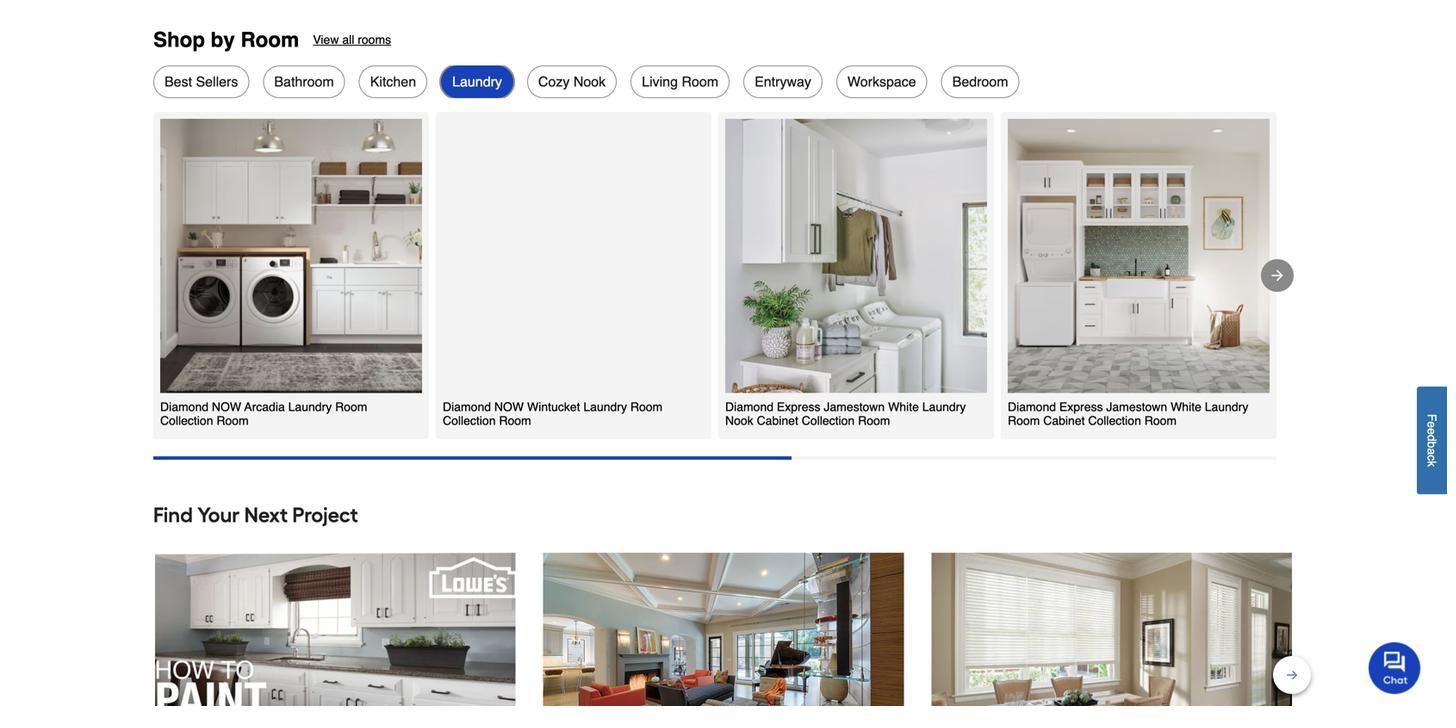 Task type: locate. For each thing, give the bounding box(es) containing it.
3 collection from the left
[[802, 414, 855, 428]]

1 horizontal spatial diamond express
[[1008, 400, 1103, 414]]

0 horizontal spatial cabinet
[[757, 414, 798, 428]]

1 horizontal spatial jamestown
[[1107, 400, 1168, 414]]

living room
[[642, 74, 719, 90]]

1 cabinet from the left
[[757, 414, 798, 428]]

0 horizontal spatial white
[[888, 400, 919, 414]]

1 horizontal spatial white
[[1171, 400, 1202, 414]]

room
[[241, 28, 299, 52], [682, 74, 719, 90], [335, 400, 367, 414], [630, 400, 663, 414], [213, 414, 249, 428], [496, 414, 531, 428], [855, 414, 890, 428], [1008, 414, 1040, 428], [1141, 414, 1177, 428]]

1 vertical spatial nook
[[725, 414, 754, 428]]

cabinet inside jamestown  white laundry nook cabinet collection
[[757, 414, 798, 428]]

nook
[[574, 74, 606, 90], [725, 414, 754, 428]]

all
[[342, 33, 354, 47]]

diamond express
[[725, 400, 821, 414], [1008, 400, 1103, 414]]

1 white from the left
[[888, 400, 919, 414]]

0 horizontal spatial diamond now
[[160, 400, 241, 414]]

e
[[1425, 422, 1439, 428], [1425, 428, 1439, 435]]

f
[[1425, 414, 1439, 422]]

cabinet for room
[[1043, 414, 1085, 428]]

now left wintucket
[[494, 400, 524, 414]]

0 horizontal spatial nook
[[574, 74, 606, 90]]

laundry inside jamestown white laundry room cabinet collection
[[1205, 400, 1249, 414]]

diamond for jamestown white laundry room cabinet collection
[[1008, 400, 1056, 414]]

1 now from the left
[[212, 400, 241, 414]]

1 express from the left
[[777, 400, 821, 414]]

a
[[1425, 448, 1439, 455]]

find your next project
[[153, 503, 358, 528]]

diamond express for nook
[[725, 400, 821, 414]]

1 horizontal spatial now
[[494, 400, 524, 414]]

2 e from the top
[[1425, 428, 1439, 435]]

collection
[[160, 414, 213, 428], [443, 414, 496, 428], [802, 414, 855, 428], [1088, 414, 1141, 428]]

white
[[888, 400, 919, 414], [1171, 400, 1202, 414]]

arrow right image
[[1269, 267, 1286, 284]]

jamestown for nook
[[824, 400, 885, 414]]

1 diamond from the left
[[160, 400, 209, 414]]

express
[[777, 400, 821, 414], [1060, 400, 1103, 414]]

1 horizontal spatial express
[[1060, 400, 1103, 414]]

diamond now left wintucket
[[443, 400, 524, 414]]

diamond now
[[160, 400, 241, 414], [443, 400, 524, 414]]

white inside jamestown  white laundry nook cabinet collection
[[888, 400, 919, 414]]

0 horizontal spatial jamestown
[[824, 400, 885, 414]]

cabinet
[[757, 414, 798, 428], [1043, 414, 1085, 428]]

scrollbar
[[153, 457, 792, 460]]

1 horizontal spatial diamond now
[[443, 400, 524, 414]]

laundry inside arcadia laundry room collection
[[288, 400, 332, 414]]

room inside arcadia laundry room collection
[[335, 400, 367, 414]]

your
[[197, 503, 240, 528]]

e up d
[[1425, 422, 1439, 428]]

2 jamestown from the left
[[1107, 400, 1168, 414]]

diamond now left arcadia
[[160, 400, 241, 414]]

0 horizontal spatial diamond express
[[725, 400, 821, 414]]

1 jamestown from the left
[[824, 400, 885, 414]]

white for jamestown  white laundry nook cabinet collection
[[888, 400, 919, 414]]

1 diamond now from the left
[[160, 400, 241, 414]]

2 diamond now from the left
[[443, 400, 524, 414]]

2 now from the left
[[494, 400, 524, 414]]

cabinet for nook
[[757, 414, 798, 428]]

2 diamond express from the left
[[1008, 400, 1103, 414]]

2 express from the left
[[1060, 400, 1103, 414]]

diamond now for wintucket laundry room collection
[[443, 400, 524, 414]]

now
[[212, 400, 241, 414], [494, 400, 524, 414]]

2 diamond from the left
[[443, 400, 491, 414]]

cabinet inside jamestown white laundry room cabinet collection
[[1043, 414, 1085, 428]]

white inside jamestown white laundry room cabinet collection
[[1171, 400, 1202, 414]]

2 cabinet from the left
[[1043, 414, 1085, 428]]

jamestown  white laundry nook cabinet collection
[[725, 400, 966, 428]]

4 diamond from the left
[[1008, 400, 1056, 414]]

jamestown
[[824, 400, 885, 414], [1107, 400, 1168, 414]]

express for room
[[1060, 400, 1103, 414]]

diamond for wintucket laundry room collection
[[443, 400, 491, 414]]

wintucket laundry room collection
[[443, 400, 663, 428]]

collection inside jamestown white laundry room cabinet collection
[[1088, 414, 1141, 428]]

4 collection from the left
[[1088, 414, 1141, 428]]

best sellers
[[165, 74, 238, 90]]

e up b
[[1425, 428, 1439, 435]]

1 horizontal spatial nook
[[725, 414, 754, 428]]

0 horizontal spatial express
[[777, 400, 821, 414]]

diamond for jamestown  white laundry nook cabinet collection
[[725, 400, 774, 414]]

shop by room
[[153, 28, 299, 52]]

jamestown inside jamestown  white laundry nook cabinet collection
[[824, 400, 885, 414]]

best
[[165, 74, 192, 90]]

3 diamond from the left
[[725, 400, 774, 414]]

cozy
[[538, 74, 570, 90]]

1 collection from the left
[[160, 414, 213, 428]]

living
[[642, 74, 678, 90]]

0 vertical spatial nook
[[574, 74, 606, 90]]

bedroom
[[953, 74, 1008, 90]]

diamond
[[160, 400, 209, 414], [443, 400, 491, 414], [725, 400, 774, 414], [1008, 400, 1056, 414]]

rooms
[[358, 33, 391, 47]]

1 diamond express from the left
[[725, 400, 821, 414]]

jamestown inside jamestown white laundry room cabinet collection
[[1107, 400, 1168, 414]]

2 collection from the left
[[443, 414, 496, 428]]

now left arcadia
[[212, 400, 241, 414]]

2 white from the left
[[1171, 400, 1202, 414]]

now for arcadia
[[212, 400, 241, 414]]

by
[[211, 28, 235, 52]]

cozy nook
[[538, 74, 606, 90]]

entryway
[[755, 74, 811, 90]]

now for wintucket
[[494, 400, 524, 414]]

0 horizontal spatial now
[[212, 400, 241, 414]]

jamestown white laundry room cabinet collection
[[1008, 400, 1249, 428]]

laundry
[[452, 74, 502, 90], [288, 400, 332, 414], [584, 400, 627, 414], [922, 400, 966, 414], [1205, 400, 1249, 414]]

room inside jamestown white laundry room cabinet collection
[[1008, 414, 1040, 428]]

1 horizontal spatial cabinet
[[1043, 414, 1085, 428]]



Task type: describe. For each thing, give the bounding box(es) containing it.
diamond for arcadia laundry room collection
[[160, 400, 209, 414]]

room inside wintucket laundry room collection
[[630, 400, 663, 414]]

f e e d b a c k button
[[1417, 387, 1447, 495]]

shop
[[153, 28, 205, 52]]

project
[[292, 503, 358, 528]]

chat invite button image
[[1369, 642, 1421, 694]]

k
[[1425, 461, 1439, 467]]

view
[[313, 33, 339, 47]]

find
[[153, 503, 193, 528]]

view all rooms link
[[313, 28, 391, 52]]

next
[[244, 503, 288, 528]]

laundry inside jamestown  white laundry nook cabinet collection
[[922, 400, 966, 414]]

arcadia laundry room collection
[[160, 400, 367, 428]]

express for nook
[[777, 400, 821, 414]]

1 e from the top
[[1425, 422, 1439, 428]]

wintucket
[[527, 400, 580, 414]]

c
[[1425, 455, 1439, 461]]

find your next project heading
[[153, 498, 1294, 532]]

white for jamestown white laundry room cabinet collection
[[1171, 400, 1202, 414]]

workspace
[[848, 74, 916, 90]]

sellers
[[196, 74, 238, 90]]

f e e d b a c k
[[1425, 414, 1439, 467]]

collection inside arcadia laundry room collection
[[160, 414, 213, 428]]

bathroom
[[274, 74, 334, 90]]

collection inside jamestown  white laundry nook cabinet collection
[[802, 414, 855, 428]]

laundry inside wintucket laundry room collection
[[584, 400, 627, 414]]

collection inside wintucket laundry room collection
[[443, 414, 496, 428]]

b
[[1425, 442, 1439, 448]]

nook inside jamestown  white laundry nook cabinet collection
[[725, 414, 754, 428]]

diamond now for arcadia laundry room collection
[[160, 400, 241, 414]]

diamond express for room
[[1008, 400, 1103, 414]]

kitchen
[[370, 74, 416, 90]]

d
[[1425, 435, 1439, 442]]

arcadia
[[244, 400, 285, 414]]

jamestown for room
[[1107, 400, 1168, 414]]

view all rooms
[[313, 33, 391, 47]]



Task type: vqa. For each thing, say whether or not it's contained in the screenshot.
up
no



